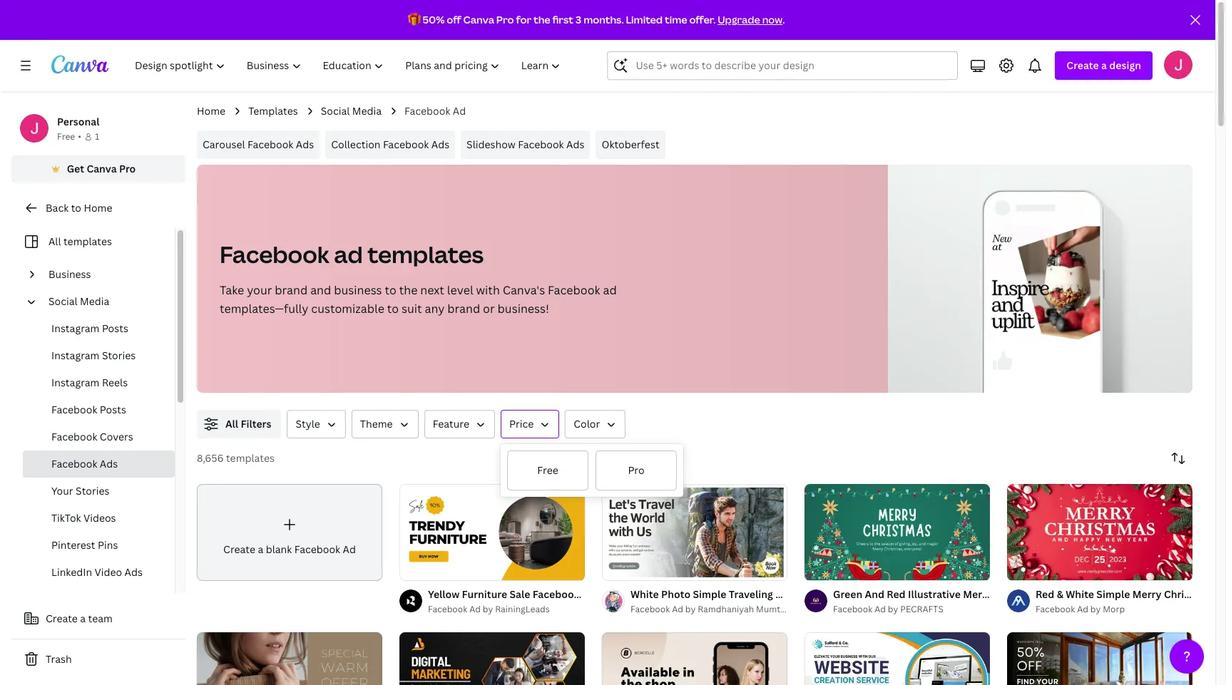 Task type: locate. For each thing, give the bounding box(es) containing it.
free left •
[[57, 131, 75, 143]]

0 vertical spatial social
[[321, 104, 350, 118]]

tiktok videos link
[[23, 505, 175, 532]]

canva inside get canva pro button
[[87, 162, 117, 175]]

create a team
[[46, 612, 113, 626]]

or
[[483, 301, 495, 317]]

0 vertical spatial a
[[1101, 58, 1107, 72]]

linkedin video ads link
[[23, 559, 175, 586]]

to left the suit
[[387, 301, 399, 317]]

1 vertical spatial canva
[[87, 162, 117, 175]]

1 christmas from the left
[[995, 588, 1044, 602]]

collection facebook ads
[[331, 138, 450, 151]]

ads down templates link
[[296, 138, 314, 151]]

the inside take your brand and business to the next level with canva's facebook ad templates—fully customizable to suit any brand or business!
[[399, 282, 418, 298]]

3 by from the left
[[888, 604, 898, 616]]

ads for carousel facebook ads
[[296, 138, 314, 151]]

&
[[1057, 588, 1064, 602]]

ads for linkedin video ads
[[125, 566, 143, 579]]

all down 'back'
[[49, 235, 61, 248]]

free inside button
[[537, 464, 558, 477]]

ad inside the green and red illustrative merry christmas facebook ad facebook ad by pecrafts
[[875, 604, 886, 616]]

1 horizontal spatial simple
[[1097, 588, 1130, 602]]

2 vertical spatial create
[[46, 612, 78, 626]]

0 vertical spatial the
[[534, 13, 550, 26]]

create inside dropdown button
[[1067, 58, 1099, 72]]

stories
[[102, 349, 136, 362], [76, 484, 110, 498]]

2 horizontal spatial ad
[[1095, 588, 1107, 602]]

2 horizontal spatial create
[[1067, 58, 1099, 72]]

1 merry from the left
[[963, 588, 992, 602]]

photo
[[661, 588, 691, 602]]

1 horizontal spatial social media link
[[321, 103, 382, 119]]

social for the bottommost "social media" link
[[49, 295, 78, 308]]

0 horizontal spatial ad
[[334, 239, 363, 270]]

facebook ads
[[51, 457, 118, 471]]

facebook ad templates image
[[888, 165, 1193, 393], [985, 226, 1101, 345]]

all for all filters
[[225, 417, 238, 431]]

instagram up facebook posts
[[51, 376, 99, 390]]

ad
[[453, 104, 466, 118], [343, 543, 356, 556], [582, 588, 595, 602], [469, 604, 481, 616], [672, 604, 683, 616], [875, 604, 886, 616], [1077, 604, 1089, 616]]

off
[[447, 13, 461, 26]]

ads
[[296, 138, 314, 151], [431, 138, 450, 151], [566, 138, 585, 151], [100, 457, 118, 471], [125, 566, 143, 579], [824, 588, 843, 602]]

ads right video
[[125, 566, 143, 579]]

all
[[49, 235, 61, 248], [225, 417, 238, 431]]

a inside create a design dropdown button
[[1101, 58, 1107, 72]]

create a blank facebook ad link
[[197, 484, 382, 581]]

green
[[833, 588, 863, 602]]

2 by from the left
[[685, 604, 696, 616]]

0 horizontal spatial social
[[49, 295, 78, 308]]

stories up 'reels'
[[102, 349, 136, 362]]

None search field
[[607, 51, 958, 80]]

christmas for facebook
[[995, 588, 1044, 602]]

pinterest pins link
[[23, 532, 175, 559]]

0 horizontal spatial canva
[[87, 162, 117, 175]]

3
[[576, 13, 582, 26]]

1 horizontal spatial brand
[[447, 301, 480, 317]]

green and red illustrative merry christmas facebook ad image
[[805, 484, 990, 581]]

merry up facebook ad by morp "link"
[[1133, 588, 1162, 602]]

2 vertical spatial instagram
[[51, 376, 99, 390]]

christmas for fa
[[1164, 588, 1213, 602]]

0 vertical spatial all
[[49, 235, 61, 248]]

instagram up instagram stories
[[51, 322, 99, 335]]

trash link
[[11, 646, 185, 674]]

posts up instagram stories link
[[102, 322, 128, 335]]

3 instagram from the top
[[51, 376, 99, 390]]

0 horizontal spatial create
[[46, 612, 78, 626]]

2 horizontal spatial pro
[[628, 464, 645, 477]]

brand down level
[[447, 301, 480, 317]]

facebook up your
[[220, 239, 329, 270]]

home up "all templates" link
[[84, 201, 112, 215]]

facebook down "instagram reels"
[[51, 403, 97, 417]]

instagram for instagram stories
[[51, 349, 99, 362]]

merry for illustrative
[[963, 588, 992, 602]]

1 vertical spatial stories
[[76, 484, 110, 498]]

2 simple from the left
[[1097, 588, 1130, 602]]

christmas inside red & white simple merry christmas fa facebook ad by morp
[[1164, 588, 1213, 602]]

by left 'morp'
[[1091, 604, 1101, 616]]

white photo simple traveling facebook ads image
[[602, 484, 788, 581]]

merry
[[963, 588, 992, 602], [1133, 588, 1162, 602]]

2 white from the left
[[1066, 588, 1094, 602]]

white right &
[[1066, 588, 1094, 602]]

social
[[321, 104, 350, 118], [49, 295, 78, 308]]

0 vertical spatial stories
[[102, 349, 136, 362]]

price button
[[501, 410, 559, 439]]

1 horizontal spatial ad
[[603, 282, 617, 298]]

to right the business at the top left
[[385, 282, 397, 298]]

posts inside "facebook posts" link
[[100, 403, 126, 417]]

1 horizontal spatial templates
[[226, 452, 275, 465]]

free down price button
[[537, 464, 558, 477]]

1 by from the left
[[483, 604, 493, 616]]

merry inside red & white simple merry christmas fa facebook ad by morp
[[1133, 588, 1162, 602]]

brand left the and
[[275, 282, 308, 298]]

social media link up collection
[[321, 103, 382, 119]]

1 vertical spatial pro
[[119, 162, 136, 175]]

0 horizontal spatial social media
[[49, 295, 109, 308]]

mumtazah's
[[756, 604, 806, 616]]

social for topmost "social media" link
[[321, 104, 350, 118]]

ads for slideshow facebook ads
[[566, 138, 585, 151]]

by left pecrafts
[[888, 604, 898, 616]]

instagram inside "link"
[[51, 322, 99, 335]]

white
[[631, 588, 659, 602], [1066, 588, 1094, 602]]

1 vertical spatial the
[[399, 282, 418, 298]]

pro inside 'button'
[[628, 464, 645, 477]]

8,656
[[197, 452, 224, 465]]

a for team
[[80, 612, 86, 626]]

social media up collection
[[321, 104, 382, 118]]

2 horizontal spatial a
[[1101, 58, 1107, 72]]

0 horizontal spatial home
[[84, 201, 112, 215]]

0 horizontal spatial white
[[631, 588, 659, 602]]

ramdhaniyah
[[698, 604, 754, 616]]

1 horizontal spatial media
[[352, 104, 382, 118]]

1 horizontal spatial pro
[[496, 13, 514, 26]]

1 horizontal spatial the
[[534, 13, 550, 26]]

trash
[[46, 653, 72, 666]]

canva's
[[503, 282, 545, 298]]

facebook ad
[[404, 104, 466, 118]]

white left photo
[[631, 588, 659, 602]]

white inside red & white simple merry christmas fa facebook ad by morp
[[1066, 588, 1094, 602]]

james peterson image
[[1164, 51, 1193, 79]]

1 horizontal spatial all
[[225, 417, 238, 431]]

media up collection
[[352, 104, 382, 118]]

instagram up "instagram reels"
[[51, 349, 99, 362]]

0 vertical spatial media
[[352, 104, 382, 118]]

instagram for instagram posts
[[51, 322, 99, 335]]

1 vertical spatial free
[[537, 464, 558, 477]]

green and red illustrative merry christmas facebook ad facebook ad by pecrafts
[[833, 588, 1107, 616]]

by down furniture
[[483, 604, 493, 616]]

real estate facebook ad image
[[1007, 633, 1193, 686]]

by inside the green and red illustrative merry christmas facebook ad facebook ad by pecrafts
[[888, 604, 898, 616]]

simple up facebook ad by ramdhaniyah mumtazah's 'link'
[[693, 588, 727, 602]]

facebook inside take your brand and business to the next level with canva's facebook ad templates—fully customizable to suit any brand or business!
[[548, 282, 600, 298]]

0 vertical spatial create
[[1067, 58, 1099, 72]]

red left &
[[1036, 588, 1055, 602]]

create left design
[[1067, 58, 1099, 72]]

by down photo
[[685, 604, 696, 616]]

1 instagram from the top
[[51, 322, 99, 335]]

red & white simple merry christmas fa link
[[1036, 587, 1226, 603]]

facebook down &
[[1036, 604, 1075, 616]]

tiktok videos
[[51, 511, 116, 525]]

facebook right canva's at left top
[[548, 282, 600, 298]]

instagram reels link
[[23, 370, 175, 397]]

0 vertical spatial posts
[[102, 322, 128, 335]]

create
[[1067, 58, 1099, 72], [223, 543, 255, 556], [46, 612, 78, 626]]

all for all templates
[[49, 235, 61, 248]]

merry inside the green and red illustrative merry christmas facebook ad facebook ad by pecrafts
[[963, 588, 992, 602]]

1 simple from the left
[[693, 588, 727, 602]]

1 red from the left
[[887, 588, 906, 602]]

1 vertical spatial a
[[258, 543, 263, 556]]

0 horizontal spatial red
[[887, 588, 906, 602]]

all inside button
[[225, 417, 238, 431]]

home link
[[197, 103, 226, 119]]

1 horizontal spatial create
[[223, 543, 255, 556]]

a inside create a team button
[[80, 612, 86, 626]]

merry right illustrative
[[963, 588, 992, 602]]

offer.
[[689, 13, 716, 26]]

0 vertical spatial social media
[[321, 104, 382, 118]]

2 vertical spatial ad
[[1095, 588, 1107, 602]]

1 horizontal spatial social
[[321, 104, 350, 118]]

0 horizontal spatial free
[[57, 131, 75, 143]]

posts for facebook posts
[[100, 403, 126, 417]]

templates up next at left
[[368, 239, 484, 270]]

white inside white photo simple traveling facebook ads facebook ad by ramdhaniyah mumtazah's
[[631, 588, 659, 602]]

a left blank on the bottom left
[[258, 543, 263, 556]]

0 vertical spatial free
[[57, 131, 75, 143]]

free
[[57, 131, 75, 143], [537, 464, 558, 477]]

2 merry from the left
[[1133, 588, 1162, 602]]

media up instagram posts
[[80, 295, 109, 308]]

customizable
[[311, 301, 384, 317]]

1 horizontal spatial red
[[1036, 588, 1055, 602]]

1 vertical spatial media
[[80, 295, 109, 308]]

simple up 'morp'
[[1097, 588, 1130, 602]]

ads left and
[[824, 588, 843, 602]]

ads inside white photo simple traveling facebook ads facebook ad by ramdhaniyah mumtazah's
[[824, 588, 843, 602]]

1 horizontal spatial social media
[[321, 104, 382, 118]]

pro
[[496, 13, 514, 26], [119, 162, 136, 175], [628, 464, 645, 477]]

your
[[51, 484, 73, 498]]

1 white from the left
[[631, 588, 659, 602]]

0 horizontal spatial a
[[80, 612, 86, 626]]

social up collection
[[321, 104, 350, 118]]

2 instagram from the top
[[51, 349, 99, 362]]

0 horizontal spatial brand
[[275, 282, 308, 298]]

brand
[[275, 282, 308, 298], [447, 301, 480, 317]]

collection facebook ads link
[[325, 131, 455, 159]]

style
[[296, 417, 320, 431]]

instagram posts link
[[23, 315, 175, 342]]

christmas left fa
[[1164, 588, 1213, 602]]

1 horizontal spatial free
[[537, 464, 558, 477]]

2 horizontal spatial templates
[[368, 239, 484, 270]]

templates
[[63, 235, 112, 248], [368, 239, 484, 270], [226, 452, 275, 465]]

templates inside "all templates" link
[[63, 235, 112, 248]]

carousel facebook ads link
[[197, 131, 320, 159]]

ad
[[334, 239, 363, 270], [603, 282, 617, 298], [1095, 588, 1107, 602]]

posts down 'reels'
[[100, 403, 126, 417]]

furniture
[[462, 588, 507, 602]]

2 vertical spatial a
[[80, 612, 86, 626]]

ad inside the green and red illustrative merry christmas facebook ad facebook ad by pecrafts
[[1095, 588, 1107, 602]]

instagram
[[51, 322, 99, 335], [51, 349, 99, 362], [51, 376, 99, 390]]

a for design
[[1101, 58, 1107, 72]]

stories up videos
[[76, 484, 110, 498]]

0 vertical spatial canva
[[463, 13, 494, 26]]

christmas inside the green and red illustrative merry christmas facebook ad facebook ad by pecrafts
[[995, 588, 1044, 602]]

with
[[476, 282, 500, 298]]

rainingleads
[[495, 604, 550, 616]]

0 horizontal spatial templates
[[63, 235, 112, 248]]

design
[[1109, 58, 1141, 72]]

ads left oktoberfest
[[566, 138, 585, 151]]

1 vertical spatial social media link
[[43, 288, 166, 315]]

free button
[[506, 450, 589, 492]]

Search search field
[[636, 52, 949, 79]]

1 vertical spatial home
[[84, 201, 112, 215]]

facebook up facebook ads
[[51, 430, 97, 444]]

1 vertical spatial social media
[[49, 295, 109, 308]]

0 horizontal spatial simple
[[693, 588, 727, 602]]

1 vertical spatial instagram
[[51, 349, 99, 362]]

reels
[[102, 376, 128, 390]]

to right 'back'
[[71, 201, 81, 215]]

christmas
[[995, 588, 1044, 602], [1164, 588, 1213, 602]]

pro button
[[595, 450, 678, 492]]

2 christmas from the left
[[1164, 588, 1213, 602]]

canva right get
[[87, 162, 117, 175]]

0 horizontal spatial all
[[49, 235, 61, 248]]

1 vertical spatial to
[[385, 282, 397, 298]]

templates for all templates
[[63, 235, 112, 248]]

create a design button
[[1055, 51, 1153, 80]]

take your brand and business to the next level with canva's facebook ad templates—fully customizable to suit any brand or business!
[[220, 282, 617, 317]]

2 red from the left
[[1036, 588, 1055, 602]]

social down business
[[49, 295, 78, 308]]

black orange modern minimalist digital marketing facebook ad image
[[399, 633, 585, 686]]

0 vertical spatial ad
[[334, 239, 363, 270]]

1 vertical spatial create
[[223, 543, 255, 556]]

a left design
[[1101, 58, 1107, 72]]

create a blank facebook ad
[[223, 543, 356, 556]]

1 vertical spatial brand
[[447, 301, 480, 317]]

social media link up instagram posts
[[43, 288, 166, 315]]

1 horizontal spatial white
[[1066, 588, 1094, 602]]

free •
[[57, 131, 81, 143]]

home up carousel
[[197, 104, 226, 118]]

0 vertical spatial instagram
[[51, 322, 99, 335]]

merry for simple
[[1133, 588, 1162, 602]]

facebook down photo
[[631, 604, 670, 616]]

simple inside white photo simple traveling facebook ads facebook ad by ramdhaniyah mumtazah's
[[693, 588, 727, 602]]

0 horizontal spatial social media link
[[43, 288, 166, 315]]

0 horizontal spatial merry
[[963, 588, 992, 602]]

a for blank
[[258, 543, 263, 556]]

to
[[71, 201, 81, 215], [385, 282, 397, 298], [387, 301, 399, 317]]

feature button
[[424, 410, 495, 439]]

0 horizontal spatial christmas
[[995, 588, 1044, 602]]

1 horizontal spatial a
[[258, 543, 263, 556]]

your stories link
[[23, 478, 175, 505]]

templates link
[[248, 103, 298, 119]]

0 horizontal spatial the
[[399, 282, 418, 298]]

red right and
[[887, 588, 906, 602]]

top level navigation element
[[126, 51, 573, 80]]

0 horizontal spatial media
[[80, 295, 109, 308]]

illustrative
[[908, 588, 961, 602]]

4 by from the left
[[1091, 604, 1101, 616]]

0 horizontal spatial pro
[[119, 162, 136, 175]]

all left filters
[[225, 417, 238, 431]]

create inside button
[[46, 612, 78, 626]]

theme button
[[352, 410, 418, 439]]

pins
[[98, 539, 118, 552]]

create left team
[[46, 612, 78, 626]]

2 vertical spatial pro
[[628, 464, 645, 477]]

templates down the back to home
[[63, 235, 112, 248]]

covers
[[100, 430, 133, 444]]

1 horizontal spatial christmas
[[1164, 588, 1213, 602]]

pecrafts
[[900, 604, 944, 616]]

sale
[[510, 588, 530, 602]]

red inside red & white simple merry christmas fa facebook ad by morp
[[1036, 588, 1055, 602]]

templates down "all filters"
[[226, 452, 275, 465]]

oktoberfest link
[[596, 131, 665, 159]]

yellow furniture sale facebook ad facebook ad by rainingleads
[[428, 588, 595, 616]]

ads down facebook ad
[[431, 138, 450, 151]]

a left team
[[80, 612, 86, 626]]

social media down business
[[49, 295, 109, 308]]

facebook up facebook ad by morp "link"
[[1046, 588, 1093, 602]]

0 vertical spatial pro
[[496, 13, 514, 26]]

the right "for"
[[534, 13, 550, 26]]

1 vertical spatial posts
[[100, 403, 126, 417]]

first
[[552, 13, 574, 26]]

carousel facebook ads
[[203, 138, 314, 151]]

create left blank on the bottom left
[[223, 543, 255, 556]]

stories for your stories
[[76, 484, 110, 498]]

pinterest pins
[[51, 539, 118, 552]]

now
[[762, 13, 783, 26]]

social media link
[[321, 103, 382, 119], [43, 288, 166, 315]]

1 horizontal spatial merry
[[1133, 588, 1162, 602]]

ads for collection facebook ads
[[431, 138, 450, 151]]

social media for topmost "social media" link
[[321, 104, 382, 118]]

white photo simple traveling facebook ads link
[[631, 587, 843, 603]]

christmas left &
[[995, 588, 1044, 602]]

the up the suit
[[399, 282, 418, 298]]

a inside create a blank facebook ad element
[[258, 543, 263, 556]]

1 vertical spatial all
[[225, 417, 238, 431]]

ad inside white photo simple traveling facebook ads facebook ad by ramdhaniyah mumtazah's
[[672, 604, 683, 616]]

personal
[[57, 115, 99, 128]]

posts inside instagram posts "link"
[[102, 322, 128, 335]]

1 vertical spatial ad
[[603, 282, 617, 298]]

create a team button
[[11, 605, 185, 633]]

canva right off
[[463, 13, 494, 26]]

1 vertical spatial social
[[49, 295, 78, 308]]

1 horizontal spatial home
[[197, 104, 226, 118]]

canva
[[463, 13, 494, 26], [87, 162, 117, 175]]



Task type: describe. For each thing, give the bounding box(es) containing it.
ads down the "covers"
[[100, 457, 118, 471]]

time
[[665, 13, 687, 26]]

facebook ad by pecrafts link
[[833, 603, 990, 617]]

instagram reels
[[51, 376, 128, 390]]

red inside the green and red illustrative merry christmas facebook ad facebook ad by pecrafts
[[887, 588, 906, 602]]

linkedin
[[51, 566, 92, 579]]

level
[[447, 282, 473, 298]]

business link
[[43, 261, 166, 288]]

business
[[49, 268, 91, 281]]

yellow furniture sale facebook ad link
[[428, 587, 595, 603]]

facebook covers link
[[23, 424, 175, 451]]

posts for instagram posts
[[102, 322, 128, 335]]

oktoberfest
[[602, 138, 660, 151]]

brown modern photo special offer facebook ad image
[[197, 633, 382, 686]]

white photo simple traveling facebook ads facebook ad by ramdhaniyah mumtazah's
[[631, 588, 843, 616]]

back to home link
[[11, 194, 185, 223]]

facebook right slideshow
[[518, 138, 564, 151]]

traveling
[[729, 588, 773, 602]]

media for the bottommost "social media" link
[[80, 295, 109, 308]]

fa
[[1216, 588, 1226, 602]]

white and navy modern website creation service facebook ad image
[[805, 633, 990, 686]]

create for create a blank facebook ad
[[223, 543, 255, 556]]

0 vertical spatial social media link
[[321, 103, 382, 119]]

all templates
[[49, 235, 112, 248]]

all filters
[[225, 417, 271, 431]]

slideshow
[[467, 138, 516, 151]]

8,656 templates
[[197, 452, 275, 465]]

create for create a design
[[1067, 58, 1099, 72]]

facebook down the green
[[833, 604, 873, 616]]

facebook down facebook ad
[[383, 138, 429, 151]]

for
[[516, 13, 532, 26]]

red & white simple merry christmas facebook ad image
[[1007, 484, 1193, 581]]

1
[[95, 131, 99, 143]]

facebook ad by morp link
[[1036, 603, 1193, 617]]

pinterest
[[51, 539, 95, 552]]

0 vertical spatial brand
[[275, 282, 308, 298]]

facebook up mumtazah's
[[776, 588, 822, 602]]

by inside white photo simple traveling facebook ads facebook ad by ramdhaniyah mumtazah's
[[685, 604, 696, 616]]

by inside the yellow furniture sale facebook ad facebook ad by rainingleads
[[483, 604, 493, 616]]

yellow furniture sale facebook ad image
[[399, 484, 585, 581]]

feature
[[433, 417, 469, 431]]

months.
[[584, 13, 624, 26]]

video
[[95, 566, 122, 579]]

all filters button
[[197, 410, 281, 439]]

green and red illustrative merry christmas facebook ad link
[[833, 587, 1107, 603]]

beige minimalist fashion product promotion facebook ad image
[[602, 633, 788, 686]]

business
[[334, 282, 382, 298]]

🎁
[[408, 13, 421, 26]]

instagram for instagram reels
[[51, 376, 99, 390]]

instagram stories link
[[23, 342, 175, 370]]

color
[[574, 417, 600, 431]]

social media for the bottommost "social media" link
[[49, 295, 109, 308]]

facebook up 'your stories'
[[51, 457, 97, 471]]

your stories
[[51, 484, 110, 498]]

.
[[783, 13, 785, 26]]

get canva pro
[[67, 162, 136, 175]]

and
[[310, 282, 331, 298]]

and
[[865, 588, 885, 602]]

facebook inside red & white simple merry christmas fa facebook ad by morp
[[1036, 604, 1075, 616]]

color button
[[565, 410, 626, 439]]

facebook right blank on the bottom left
[[294, 543, 340, 556]]

yellow
[[428, 588, 460, 602]]

facebook ad by ramdhaniyah mumtazah's link
[[631, 603, 806, 617]]

back to home
[[46, 201, 112, 215]]

the for first
[[534, 13, 550, 26]]

Sort by button
[[1164, 444, 1193, 473]]

free for free •
[[57, 131, 75, 143]]

create a blank facebook ad element
[[197, 484, 382, 581]]

facebook posts
[[51, 403, 126, 417]]

linkedin video ads
[[51, 566, 143, 579]]

templates—fully
[[220, 301, 308, 317]]

media for topmost "social media" link
[[352, 104, 382, 118]]

your
[[247, 282, 272, 298]]

🎁 50% off canva pro for the first 3 months. limited time offer. upgrade now .
[[408, 13, 785, 26]]

instagram stories
[[51, 349, 136, 362]]

facebook up collection facebook ads
[[404, 104, 450, 118]]

videos
[[83, 511, 116, 525]]

0 vertical spatial home
[[197, 104, 226, 118]]

•
[[78, 131, 81, 143]]

facebook ad templates
[[220, 239, 484, 270]]

facebook right sale
[[533, 588, 579, 602]]

facebook down yellow
[[428, 604, 467, 616]]

business!
[[498, 301, 549, 317]]

0 vertical spatial to
[[71, 201, 81, 215]]

all templates link
[[20, 228, 166, 255]]

1 horizontal spatial canva
[[463, 13, 494, 26]]

the for next
[[399, 282, 418, 298]]

instagram posts
[[51, 322, 128, 335]]

templates
[[248, 104, 298, 118]]

upgrade now button
[[718, 13, 783, 26]]

collection
[[331, 138, 381, 151]]

free for free
[[537, 464, 558, 477]]

facebook down templates link
[[248, 138, 293, 151]]

morp
[[1103, 604, 1125, 616]]

templates for 8,656 templates
[[226, 452, 275, 465]]

2 vertical spatial to
[[387, 301, 399, 317]]

ad inside red & white simple merry christmas fa facebook ad by morp
[[1077, 604, 1089, 616]]

stories for instagram stories
[[102, 349, 136, 362]]

create for create a team
[[46, 612, 78, 626]]

simple inside red & white simple merry christmas fa facebook ad by morp
[[1097, 588, 1130, 602]]

pro inside button
[[119, 162, 136, 175]]

limited
[[626, 13, 663, 26]]

by inside red & white simple merry christmas fa facebook ad by morp
[[1091, 604, 1101, 616]]

get
[[67, 162, 84, 175]]

slideshow facebook ads
[[467, 138, 585, 151]]

suit
[[402, 301, 422, 317]]

slideshow facebook ads link
[[461, 131, 590, 159]]

ad inside take your brand and business to the next level with canva's facebook ad templates—fully customizable to suit any brand or business!
[[603, 282, 617, 298]]

ad inside create a blank facebook ad element
[[343, 543, 356, 556]]

carousel
[[203, 138, 245, 151]]



Task type: vqa. For each thing, say whether or not it's contained in the screenshot.
Share
no



